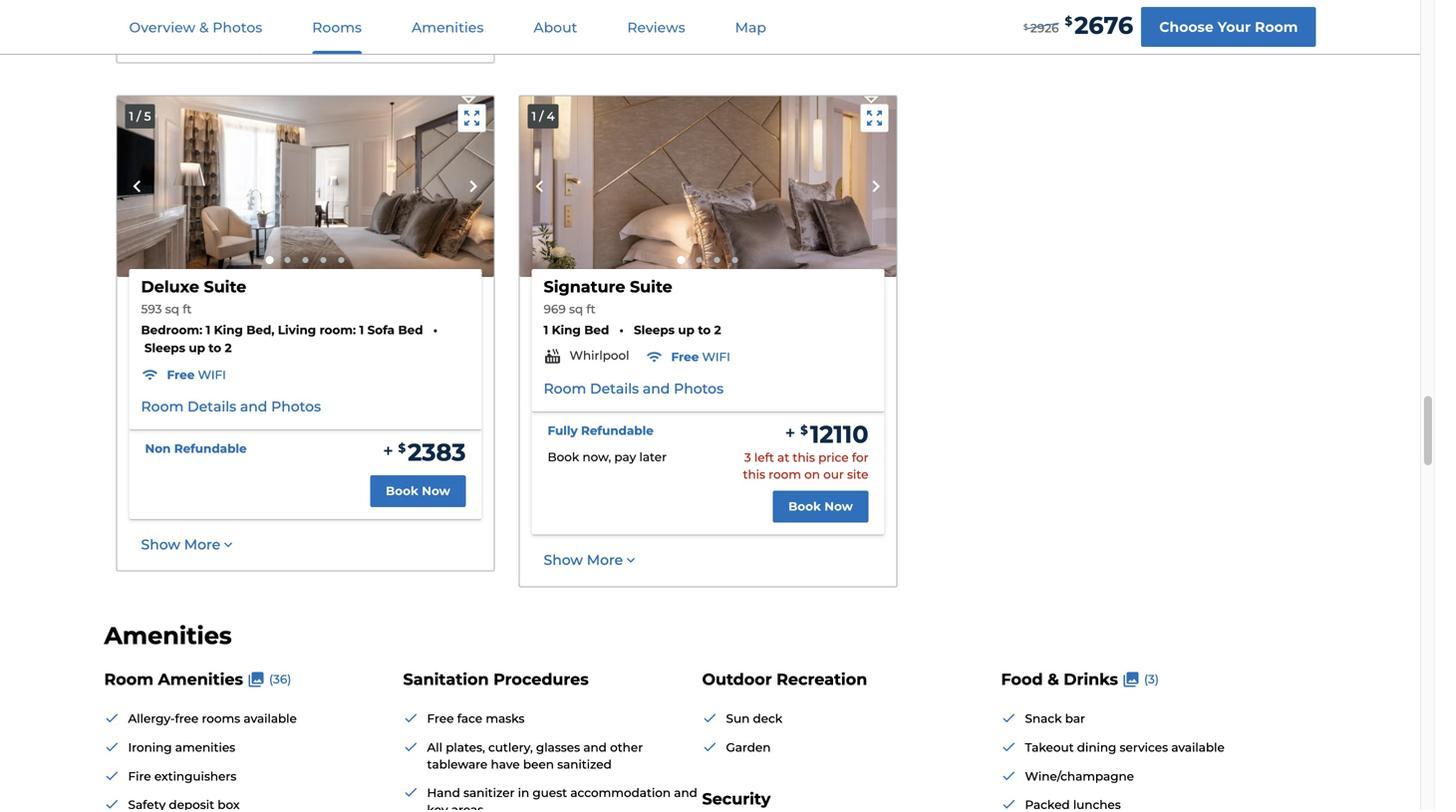 Task type: describe. For each thing, give the bounding box(es) containing it.
$ 12110
[[800, 420, 869, 449]]

refundable for fully refundable
[[581, 424, 654, 438]]

(3) button
[[1118, 671, 1159, 689]]

sanitation procedures
[[403, 670, 589, 689]]

photos for deluxe suite
[[271, 398, 321, 415]]

free wifi for whirlpool
[[671, 350, 730, 364]]

signature suite 969 sq ft 1 king bed   •   sleeps up to 2
[[544, 277, 721, 338]]

your
[[1218, 18, 1251, 35]]

go to image #2 image for signature suite
[[696, 257, 702, 263]]

sq for signature
[[569, 302, 583, 316]]

fire extinguishers
[[128, 769, 236, 784]]

2 inside the deluxe suite 593 sq ft bedroom: 1 king bed, living room: 1 sofa bed   • sleeps up to 2
[[225, 341, 232, 355]]

room amenities
[[104, 670, 243, 689]]

overview
[[129, 19, 195, 36]]

room up fully
[[544, 380, 586, 397]]

fire
[[128, 769, 151, 784]]

sun deck
[[726, 712, 783, 726]]

in
[[518, 786, 529, 800]]

free face masks
[[427, 712, 525, 726]]

bar
[[1065, 712, 1085, 726]]

1 horizontal spatial this
[[793, 451, 815, 465]]

go to image #4 image for signature suite
[[732, 257, 738, 263]]

guest
[[533, 786, 567, 800]]

and up later
[[643, 380, 670, 397]]

room up non
[[141, 398, 184, 415]]

free
[[175, 712, 199, 726]]

key
[[427, 803, 448, 810]]

overview & photos
[[129, 19, 262, 36]]

go to image #1 image for signature suite
[[677, 256, 685, 264]]

now,
[[582, 450, 611, 464]]

other
[[610, 741, 643, 755]]

sanitation
[[403, 670, 489, 689]]

show more for signature
[[544, 552, 623, 569]]

book now button for deluxe suite
[[370, 475, 466, 507]]

2 inside signature suite 969 sq ft 1 king bed   •   sleeps up to 2
[[714, 323, 721, 338]]

rooms
[[202, 712, 240, 726]]

room details and photos for deluxe
[[141, 398, 321, 415]]

services
[[1120, 741, 1168, 755]]

show more button for signature
[[544, 551, 639, 570]]

(36)
[[269, 672, 291, 687]]

1 left sofa
[[359, 323, 364, 338]]

3 left at this price for this room on our site
[[743, 451, 869, 482]]

12110
[[810, 420, 869, 449]]

deluxe
[[141, 277, 199, 296]]

suite for signature suite
[[630, 277, 672, 296]]

and up non refundable
[[240, 398, 267, 415]]

map button
[[711, 1, 790, 54]]

overview & photos button
[[105, 1, 286, 54]]

later
[[639, 450, 667, 464]]

masks
[[486, 712, 525, 726]]

amenities
[[175, 741, 235, 755]]

tableware
[[427, 757, 488, 772]]

to inside the deluxe suite 593 sq ft bedroom: 1 king bed, living room: 1 sofa bed   • sleeps up to 2
[[209, 341, 221, 355]]

food & drinks
[[1001, 670, 1118, 689]]

3
[[744, 451, 751, 465]]

allergy-
[[128, 712, 175, 726]]

4
[[547, 109, 555, 124]]

site
[[847, 467, 869, 482]]

suite for deluxe suite
[[204, 277, 246, 296]]

show more button for deluxe
[[141, 535, 236, 555]]

living
[[278, 323, 316, 338]]

security
[[702, 789, 771, 809]]

outdoor recreation
[[702, 670, 867, 689]]

go to image #3 image for deluxe suite
[[302, 257, 308, 263]]

rooms button
[[288, 1, 386, 54]]

reviews
[[627, 19, 685, 36]]

map
[[735, 19, 766, 36]]

reviews button
[[603, 1, 709, 54]]

$ 2926 $ 2676
[[1023, 11, 1133, 40]]

left
[[754, 451, 774, 465]]

plates,
[[446, 741, 485, 755]]

wifi for whirlpool
[[702, 350, 730, 364]]

1 right bedroom:
[[206, 323, 210, 338]]

available for takeout dining services available
[[1171, 741, 1225, 755]]

1 left 5
[[129, 109, 133, 124]]

ft for deluxe
[[183, 302, 192, 316]]

sanitizer
[[463, 786, 515, 800]]

recreation
[[777, 670, 867, 689]]

show inside button
[[141, 28, 180, 45]]

go to image #5 image
[[338, 257, 344, 263]]

1 inside signature suite 969 sq ft 1 king bed   •   sleeps up to 2
[[544, 323, 548, 338]]

free for 593
[[167, 368, 195, 382]]

hand sanitizer in guest accommodation and key areas
[[427, 786, 697, 810]]

allergy-free rooms available
[[128, 712, 297, 726]]

up inside the deluxe suite 593 sq ft bedroom: 1 king bed, living room: 1 sofa bed   • sleeps up to 2
[[189, 341, 205, 355]]

non refundable button
[[145, 441, 247, 457]]

whirlpool
[[570, 348, 629, 363]]

available for allergy-free rooms available
[[244, 712, 297, 726]]

more for deluxe
[[184, 536, 220, 553]]

1 vertical spatial amenities
[[104, 621, 232, 650]]

sun
[[726, 712, 750, 726]]

cutlery,
[[488, 741, 533, 755]]

free for whirlpool
[[671, 350, 699, 364]]

(3)
[[1144, 672, 1159, 687]]

about button
[[510, 1, 601, 54]]

wifi for 593
[[198, 368, 226, 382]]

up inside signature suite 969 sq ft 1 king bed   •   sleeps up to 2
[[678, 323, 695, 338]]

fully
[[548, 424, 578, 438]]

book now button for signature suite
[[773, 491, 869, 523]]

non refundable
[[145, 442, 247, 456]]

garden
[[726, 741, 771, 755]]

takeout
[[1025, 741, 1074, 755]]

show less button
[[141, 27, 231, 46]]

details for deluxe
[[187, 398, 236, 415]]

drinks
[[1064, 670, 1118, 689]]

ironing
[[128, 741, 172, 755]]

extinguishers
[[154, 769, 236, 784]]

less
[[184, 28, 215, 45]]

for
[[852, 451, 869, 465]]

1 / 5
[[129, 109, 151, 124]]

our
[[823, 467, 844, 482]]

go to image #4 image for deluxe suite
[[320, 257, 326, 263]]

book now for signature suite
[[788, 499, 853, 514]]

show for deluxe suite
[[141, 536, 180, 553]]

5
[[144, 109, 151, 124]]

king inside signature suite 969 sq ft 1 king bed   •   sleeps up to 2
[[552, 323, 581, 338]]

& for food
[[1047, 670, 1059, 689]]

show less
[[141, 28, 215, 45]]

non
[[145, 442, 171, 456]]

amenities button
[[388, 1, 508, 54]]

room:
[[319, 323, 356, 338]]

accommodation
[[570, 786, 671, 800]]

go to image #3 image for signature suite
[[714, 257, 720, 263]]

all plates, cutlery, glasses and other tableware have been sanitized
[[427, 741, 643, 772]]



Task type: locate. For each thing, give the bounding box(es) containing it.
1 vertical spatial to
[[209, 341, 221, 355]]

photo carousel region
[[117, 96, 494, 277], [520, 96, 896, 277]]

free wifi
[[671, 350, 730, 364], [167, 368, 226, 382]]

1 vertical spatial 2
[[225, 341, 232, 355]]

0 horizontal spatial show more
[[141, 536, 220, 553]]

suite inside the deluxe suite 593 sq ft bedroom: 1 king bed, living room: 1 sofa bed   • sleeps up to 2
[[204, 277, 246, 296]]

refundable up 'pay'
[[581, 424, 654, 438]]

2 sq from the left
[[569, 302, 583, 316]]

$ inside $ 2383
[[398, 441, 406, 456]]

deck
[[753, 712, 783, 726]]

free down 'sleeps'
[[167, 368, 195, 382]]

now for signature suite
[[824, 499, 853, 514]]

book now down on
[[788, 499, 853, 514]]

choose
[[1159, 18, 1214, 35]]

outdoor
[[702, 670, 772, 689]]

1 go to image #1 image from the left
[[266, 256, 274, 264]]

$ left 2926
[[1023, 22, 1028, 32]]

2 / from the left
[[539, 109, 544, 124]]

1 go to image #2 image from the left
[[285, 257, 291, 263]]

0 horizontal spatial this
[[743, 467, 765, 482]]

2 vertical spatial photos
[[271, 398, 321, 415]]

1 photo carousel region from the left
[[117, 96, 494, 277]]

2 horizontal spatial book
[[788, 499, 821, 514]]

/ left 5
[[137, 109, 141, 124]]

0 horizontal spatial go to image #3 image
[[302, 257, 308, 263]]

now for deluxe suite
[[422, 484, 450, 498]]

king down 969 in the top left of the page
[[552, 323, 581, 338]]

1 vertical spatial room details and photos
[[141, 398, 321, 415]]

room details and photos button for deluxe
[[141, 397, 321, 417]]

room details and photos down whirlpool
[[544, 380, 724, 397]]

sq inside the deluxe suite 593 sq ft bedroom: 1 king bed, living room: 1 sofa bed   • sleeps up to 2
[[165, 302, 179, 316]]

1 horizontal spatial go to image #1 image
[[677, 256, 685, 264]]

0 vertical spatial &
[[199, 19, 209, 36]]

0 horizontal spatial book now
[[386, 484, 450, 498]]

room details and photos button up non refundable
[[141, 397, 321, 417]]

room
[[769, 467, 801, 482]]

ft down 'signature'
[[586, 302, 596, 316]]

and inside all plates, cutlery, glasses and other tableware have been sanitized
[[583, 741, 607, 755]]

1 horizontal spatial image #1 image
[[520, 96, 896, 277]]

glasses
[[536, 741, 580, 755]]

$ for 2926
[[1023, 22, 1028, 32]]

1 / 4
[[532, 109, 555, 124]]

1 vertical spatial details
[[187, 398, 236, 415]]

2 image #1 image from the left
[[520, 96, 896, 277]]

room inside button
[[1255, 18, 1298, 35]]

2 go to image #3 image from the left
[[714, 257, 720, 263]]

photos inside button
[[213, 19, 262, 36]]

(36) button
[[243, 671, 291, 689]]

$ for 12110
[[800, 423, 808, 438]]

0 horizontal spatial 2
[[225, 341, 232, 355]]

food
[[1001, 670, 1043, 689]]

go to image #2 image left "go to image #5"
[[285, 257, 291, 263]]

0 horizontal spatial free wifi
[[167, 368, 226, 382]]

1 suite from the left
[[204, 277, 246, 296]]

king inside the deluxe suite 593 sq ft bedroom: 1 king bed, living room: 1 sofa bed   • sleeps up to 2
[[214, 323, 243, 338]]

0 horizontal spatial sq
[[165, 302, 179, 316]]

available right services
[[1171, 741, 1225, 755]]

1 horizontal spatial /
[[539, 109, 544, 124]]

and left the 'security'
[[674, 786, 697, 800]]

book now button
[[370, 475, 466, 507], [773, 491, 869, 523]]

go to image #2 image up signature suite 969 sq ft 1 king bed   •   sleeps up to 2
[[696, 257, 702, 263]]

and inside hand sanitizer in guest accommodation and key areas
[[674, 786, 697, 800]]

now down our at right
[[824, 499, 853, 514]]

1 horizontal spatial to
[[698, 323, 711, 338]]

wine/champagne
[[1025, 769, 1134, 784]]

1 horizontal spatial available
[[1171, 741, 1225, 755]]

2 photo carousel region from the left
[[520, 96, 896, 277]]

go to image #2 image
[[285, 257, 291, 263], [696, 257, 702, 263]]

wifi down bedroom:
[[198, 368, 226, 382]]

0 vertical spatial book now
[[386, 484, 450, 498]]

1 horizontal spatial free
[[427, 712, 454, 726]]

2 suite from the left
[[630, 277, 672, 296]]

0 horizontal spatial wifi
[[198, 368, 226, 382]]

image #1 image
[[117, 96, 494, 277], [520, 96, 896, 277]]

book for signature suite
[[788, 499, 821, 514]]

2 horizontal spatial photos
[[674, 380, 724, 397]]

this
[[793, 451, 815, 465], [743, 467, 765, 482]]

refundable
[[581, 424, 654, 438], [174, 442, 247, 456]]

0 horizontal spatial more
[[184, 536, 220, 553]]

0 horizontal spatial go to image #1 image
[[266, 256, 274, 264]]

go to image #3 image
[[302, 257, 308, 263], [714, 257, 720, 263]]

sofa
[[367, 323, 395, 338]]

free wifi down signature suite 969 sq ft 1 king bed   •   sleeps up to 2
[[671, 350, 730, 364]]

book
[[548, 450, 579, 464], [386, 484, 418, 498], [788, 499, 821, 514]]

2383
[[408, 438, 466, 467]]

0 horizontal spatial photo carousel region
[[117, 96, 494, 277]]

photos for signature suite
[[674, 380, 724, 397]]

0 vertical spatial book
[[548, 450, 579, 464]]

this up on
[[793, 451, 815, 465]]

0 vertical spatial wifi
[[702, 350, 730, 364]]

available down "(36)" button
[[244, 712, 297, 726]]

1 horizontal spatial show more button
[[544, 551, 639, 570]]

deluxe suite 593 sq ft bedroom: 1 king bed, living room: 1 sofa bed   • sleeps up to 2
[[141, 277, 441, 355]]

details up non refundable
[[187, 398, 236, 415]]

free down signature suite 969 sq ft 1 king bed   •   sleeps up to 2
[[671, 350, 699, 364]]

pay
[[614, 450, 636, 464]]

go to image #3 image left "go to image #5"
[[302, 257, 308, 263]]

& for overview
[[199, 19, 209, 36]]

2 vertical spatial book
[[788, 499, 821, 514]]

$ for 2383
[[398, 441, 406, 456]]

been
[[523, 757, 554, 772]]

1 horizontal spatial refundable
[[581, 424, 654, 438]]

go to image #1 image for deluxe suite
[[266, 256, 274, 264]]

room details and photos for signature
[[544, 380, 724, 397]]

2
[[714, 323, 721, 338], [225, 341, 232, 355]]

$ right 2926
[[1065, 14, 1072, 29]]

book now
[[386, 484, 450, 498], [788, 499, 853, 514]]

0 vertical spatial 2
[[714, 323, 721, 338]]

0 horizontal spatial go to image #2 image
[[285, 257, 291, 263]]

& inside the overview & photos button
[[199, 19, 209, 36]]

1 horizontal spatial book now button
[[773, 491, 869, 523]]

1 horizontal spatial king
[[552, 323, 581, 338]]

areas
[[451, 803, 483, 810]]

1 horizontal spatial details
[[590, 380, 639, 397]]

969
[[544, 302, 566, 316]]

up
[[678, 323, 695, 338], [189, 341, 205, 355]]

this down the 3
[[743, 467, 765, 482]]

ft for signature
[[586, 302, 596, 316]]

go to image #1 image up signature suite 969 sq ft 1 king bed   •   sleeps up to 2
[[677, 256, 685, 264]]

1 horizontal spatial book
[[548, 450, 579, 464]]

0 horizontal spatial king
[[214, 323, 243, 338]]

2 vertical spatial amenities
[[158, 670, 243, 689]]

wifi down signature suite 969 sq ft 1 king bed   •   sleeps up to 2
[[702, 350, 730, 364]]

0 horizontal spatial available
[[244, 712, 297, 726]]

tab list
[[104, 0, 791, 54]]

ft up bedroom:
[[183, 302, 192, 316]]

1 horizontal spatial room details and photos
[[544, 380, 724, 397]]

hand
[[427, 786, 460, 800]]

/ left 4
[[539, 109, 544, 124]]

1 horizontal spatial book now
[[788, 499, 853, 514]]

book down $ 2383
[[386, 484, 418, 498]]

0 horizontal spatial refundable
[[174, 442, 247, 456]]

/ for deluxe
[[137, 109, 141, 124]]

0 vertical spatial now
[[422, 484, 450, 498]]

go to image #1 image
[[266, 256, 274, 264], [677, 256, 685, 264]]

1 king from the left
[[214, 323, 243, 338]]

refundable right non
[[174, 442, 247, 456]]

2 go to image #4 image from the left
[[732, 257, 738, 263]]

1 horizontal spatial photos
[[271, 398, 321, 415]]

1 horizontal spatial room details and photos button
[[544, 379, 724, 399]]

photo carousel region for deluxe suite
[[117, 96, 494, 277]]

room details and photos button down whirlpool
[[544, 379, 724, 399]]

suite
[[204, 277, 246, 296], [630, 277, 672, 296]]

0 vertical spatial amenities
[[412, 19, 484, 36]]

1 vertical spatial book now
[[788, 499, 853, 514]]

$ left 12110 on the bottom of the page
[[800, 423, 808, 438]]

room details and photos
[[544, 380, 724, 397], [141, 398, 321, 415]]

bed,
[[246, 323, 274, 338]]

2926
[[1030, 21, 1059, 35]]

2 go to image #1 image from the left
[[677, 256, 685, 264]]

1 horizontal spatial suite
[[630, 277, 672, 296]]

free up all
[[427, 712, 454, 726]]

suite inside signature suite 969 sq ft 1 king bed   •   sleeps up to 2
[[630, 277, 672, 296]]

0 horizontal spatial go to image #4 image
[[320, 257, 326, 263]]

to
[[698, 323, 711, 338], [209, 341, 221, 355]]

1 horizontal spatial up
[[678, 323, 695, 338]]

procedures
[[493, 670, 589, 689]]

1 vertical spatial photos
[[674, 380, 724, 397]]

0 vertical spatial this
[[793, 451, 815, 465]]

book now button down $ 2383
[[370, 475, 466, 507]]

0 vertical spatial available
[[244, 712, 297, 726]]

1 horizontal spatial now
[[824, 499, 853, 514]]

image #1 image for signature suite
[[520, 96, 896, 277]]

show more for deluxe
[[141, 536, 220, 553]]

1 vertical spatial up
[[189, 341, 205, 355]]

1
[[129, 109, 133, 124], [532, 109, 536, 124], [206, 323, 210, 338], [359, 323, 364, 338], [544, 323, 548, 338]]

0 horizontal spatial up
[[189, 341, 205, 355]]

book now for deluxe suite
[[386, 484, 450, 498]]

photo carousel region for signature suite
[[520, 96, 896, 277]]

and
[[643, 380, 670, 397], [240, 398, 267, 415], [583, 741, 607, 755], [674, 786, 697, 800]]

have
[[491, 757, 520, 772]]

1 go to image #4 image from the left
[[320, 257, 326, 263]]

ironing amenities
[[128, 741, 235, 755]]

now down 2383
[[422, 484, 450, 498]]

0 horizontal spatial photos
[[213, 19, 262, 36]]

1 / from the left
[[137, 109, 141, 124]]

snack
[[1025, 712, 1062, 726]]

1 horizontal spatial show more
[[544, 552, 623, 569]]

free wifi for 593
[[167, 368, 226, 382]]

and up sanitized
[[583, 741, 607, 755]]

1 vertical spatial now
[[824, 499, 853, 514]]

refundable inside button
[[174, 442, 247, 456]]

2 ft from the left
[[586, 302, 596, 316]]

0 horizontal spatial free
[[167, 368, 195, 382]]

sq right 969 in the top left of the page
[[569, 302, 583, 316]]

1 left 4
[[532, 109, 536, 124]]

1 horizontal spatial 2
[[714, 323, 721, 338]]

1 vertical spatial book
[[386, 484, 418, 498]]

2 go to image #2 image from the left
[[696, 257, 702, 263]]

more for signature
[[587, 552, 623, 569]]

book down on
[[788, 499, 821, 514]]

takeout dining services available
[[1025, 741, 1225, 755]]

0 horizontal spatial details
[[187, 398, 236, 415]]

refundable inside button
[[581, 424, 654, 438]]

details down whirlpool
[[590, 380, 639, 397]]

go to image #3 image up signature suite 969 sq ft 1 king bed   •   sleeps up to 2
[[714, 257, 720, 263]]

0 vertical spatial photos
[[213, 19, 262, 36]]

book now down $ 2383
[[386, 484, 450, 498]]

0 vertical spatial free wifi
[[671, 350, 730, 364]]

0 horizontal spatial show more button
[[141, 535, 236, 555]]

ft inside signature suite 969 sq ft 1 king bed   •   sleeps up to 2
[[586, 302, 596, 316]]

room details and photos button for signature
[[544, 379, 724, 399]]

1 horizontal spatial more
[[587, 552, 623, 569]]

0 horizontal spatial ft
[[183, 302, 192, 316]]

on
[[804, 467, 820, 482]]

suite right deluxe
[[204, 277, 246, 296]]

snack bar
[[1025, 712, 1085, 726]]

wifi
[[702, 350, 730, 364], [198, 368, 226, 382]]

details for signature
[[590, 380, 639, 397]]

1 image #1 image from the left
[[117, 96, 494, 277]]

all
[[427, 741, 442, 755]]

1 horizontal spatial wifi
[[702, 350, 730, 364]]

1 vertical spatial this
[[743, 467, 765, 482]]

free
[[671, 350, 699, 364], [167, 368, 195, 382], [427, 712, 454, 726]]

1 ft from the left
[[183, 302, 192, 316]]

1 horizontal spatial &
[[1047, 670, 1059, 689]]

1 horizontal spatial sq
[[569, 302, 583, 316]]

1 vertical spatial &
[[1047, 670, 1059, 689]]

about
[[534, 19, 577, 36]]

1 vertical spatial refundable
[[174, 442, 247, 456]]

1 sq from the left
[[165, 302, 179, 316]]

1 horizontal spatial go to image #4 image
[[732, 257, 738, 263]]

sq inside signature suite 969 sq ft 1 king bed   •   sleeps up to 2
[[569, 302, 583, 316]]

room
[[1255, 18, 1298, 35], [544, 380, 586, 397], [141, 398, 184, 415], [104, 670, 153, 689]]

0 horizontal spatial /
[[137, 109, 141, 124]]

room up allergy-
[[104, 670, 153, 689]]

0 horizontal spatial image #1 image
[[117, 96, 494, 277]]

0 horizontal spatial book
[[386, 484, 418, 498]]

0 horizontal spatial suite
[[204, 277, 246, 296]]

0 horizontal spatial to
[[209, 341, 221, 355]]

$
[[1065, 14, 1072, 29], [1023, 22, 1028, 32], [800, 423, 808, 438], [398, 441, 406, 456]]

/ for signature
[[539, 109, 544, 124]]

sq for deluxe
[[165, 302, 179, 316]]

show for signature suite
[[544, 552, 583, 569]]

room right the your
[[1255, 18, 1298, 35]]

0 vertical spatial room details and photos
[[544, 380, 724, 397]]

to inside signature suite 969 sq ft 1 king bed   •   sleeps up to 2
[[698, 323, 711, 338]]

$ left 2383
[[398, 441, 406, 456]]

1 horizontal spatial go to image #3 image
[[714, 257, 720, 263]]

book now, pay later
[[548, 450, 667, 464]]

choose your room button
[[1141, 7, 1316, 47]]

2 king from the left
[[552, 323, 581, 338]]

0 vertical spatial to
[[698, 323, 711, 338]]

bedroom:
[[141, 323, 202, 338]]

book now button down on
[[773, 491, 869, 523]]

amenities inside button
[[412, 19, 484, 36]]

price
[[818, 451, 849, 465]]

sq right 593
[[165, 302, 179, 316]]

king left bed,
[[214, 323, 243, 338]]

go to image #2 image for deluxe suite
[[285, 257, 291, 263]]

0 horizontal spatial book now button
[[370, 475, 466, 507]]

1 vertical spatial free wifi
[[167, 368, 226, 382]]

sanitized
[[557, 757, 612, 772]]

at
[[777, 451, 789, 465]]

refundable for non refundable
[[174, 442, 247, 456]]

1 vertical spatial available
[[1171, 741, 1225, 755]]

fully refundable button
[[548, 423, 654, 439]]

show more button
[[141, 535, 236, 555], [544, 551, 639, 570]]

face
[[457, 712, 482, 726]]

0 horizontal spatial now
[[422, 484, 450, 498]]

1 down 969 in the top left of the page
[[544, 323, 548, 338]]

show
[[141, 28, 180, 45], [141, 536, 180, 553], [544, 552, 583, 569]]

tab list containing overview & photos
[[104, 0, 791, 54]]

&
[[199, 19, 209, 36], [1047, 670, 1059, 689]]

suite right 'signature'
[[630, 277, 672, 296]]

2676
[[1074, 11, 1133, 40]]

1 horizontal spatial free wifi
[[671, 350, 730, 364]]

$ 2383
[[398, 438, 466, 467]]

go to image #4 image
[[320, 257, 326, 263], [732, 257, 738, 263]]

593
[[141, 302, 162, 316]]

choose your room
[[1159, 18, 1298, 35]]

0 horizontal spatial &
[[199, 19, 209, 36]]

room details and photos up non refundable
[[141, 398, 321, 415]]

ft inside the deluxe suite 593 sq ft bedroom: 1 king bed, living room: 1 sofa bed   • sleeps up to 2
[[183, 302, 192, 316]]

go to image #1 image up the deluxe suite 593 sq ft bedroom: 1 king bed, living room: 1 sofa bed   • sleeps up to 2
[[266, 256, 274, 264]]

sleeps
[[144, 341, 185, 355]]

free wifi down 'sleeps'
[[167, 368, 226, 382]]

signature
[[544, 277, 625, 296]]

1 horizontal spatial go to image #2 image
[[696, 257, 702, 263]]

1 horizontal spatial ft
[[586, 302, 596, 316]]

$ inside '$ 12110'
[[800, 423, 808, 438]]

1 horizontal spatial photo carousel region
[[520, 96, 896, 277]]

0 horizontal spatial room details and photos
[[141, 398, 321, 415]]

1 go to image #3 image from the left
[[302, 257, 308, 263]]

0 vertical spatial details
[[590, 380, 639, 397]]

book for deluxe suite
[[386, 484, 418, 498]]

book down fully
[[548, 450, 579, 464]]

0 vertical spatial up
[[678, 323, 695, 338]]

image #1 image for deluxe suite
[[117, 96, 494, 277]]

2 vertical spatial free
[[427, 712, 454, 726]]

more
[[184, 536, 220, 553], [587, 552, 623, 569]]

2 horizontal spatial free
[[671, 350, 699, 364]]

photos
[[213, 19, 262, 36], [674, 380, 724, 397], [271, 398, 321, 415]]

available
[[244, 712, 297, 726], [1171, 741, 1225, 755]]



Task type: vqa. For each thing, say whether or not it's contained in the screenshot.
Be to the right
no



